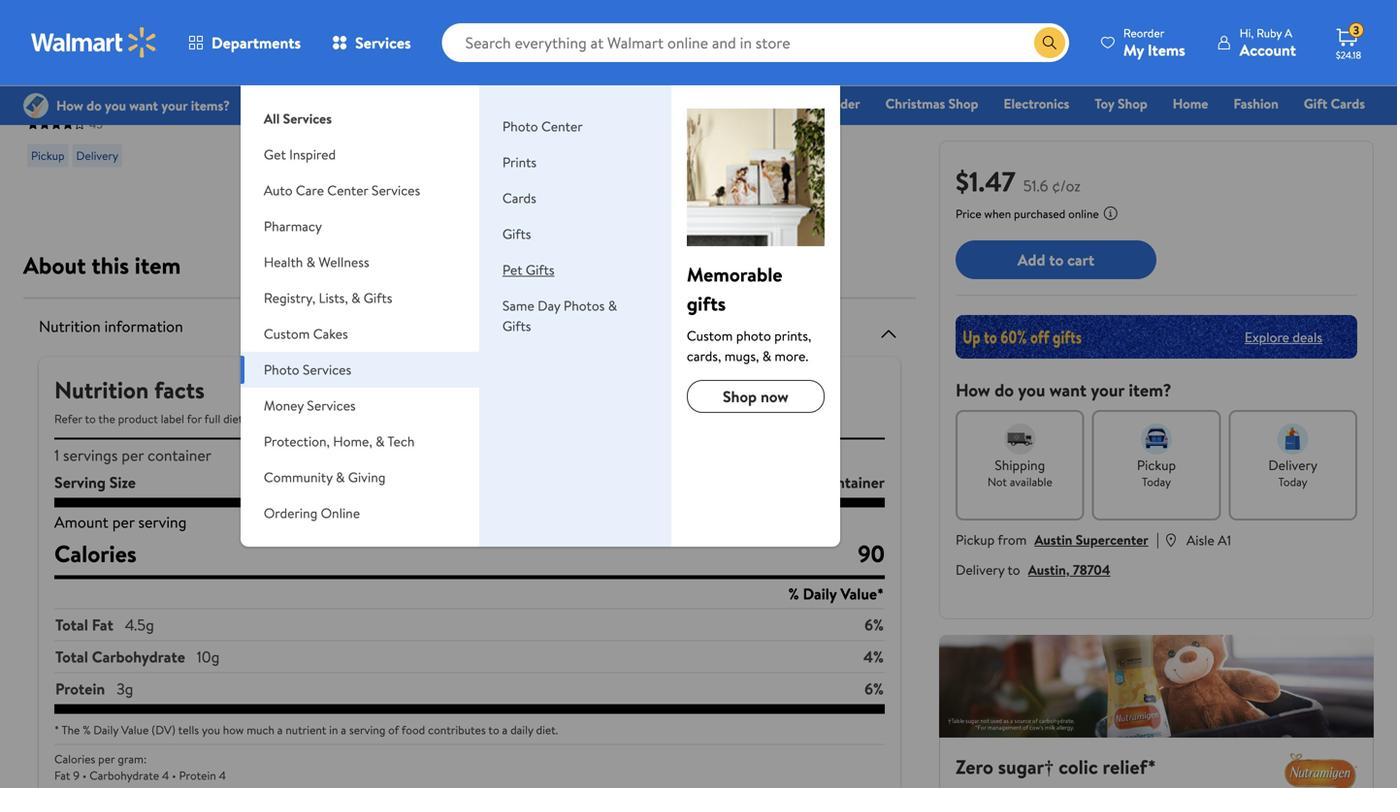 Task type: locate. For each thing, give the bounding box(es) containing it.
gifts inside the same day photos & gifts
[[502, 317, 531, 336]]

1 4 from the left
[[162, 768, 169, 784]]

cards inside gift cards registry
[[1331, 94, 1365, 113]]

2 horizontal spatial and
[[812, 87, 836, 108]]

6% for 3g
[[865, 679, 884, 700]]

0 horizontal spatial crunch
[[250, 44, 300, 65]]

fat
[[92, 615, 113, 636], [54, 768, 70, 784]]

pak
[[304, 44, 327, 65], [750, 44, 774, 65]]

4 down how
[[219, 768, 226, 784]]

image.
[[569, 411, 601, 427]]

snacker inside $2.97 76.2 ¢/oz crunch pak snacker with sweet sliced apples, cheddar cheese and pretzels, 3.9 oz tray
[[777, 44, 830, 65]]

snacker down departments
[[250, 65, 303, 87]]

center down 2.75
[[541, 117, 583, 136]]

2 horizontal spatial pretzels,
[[697, 108, 754, 130]]

and for crunch pak snacker with sweet sliced apples, cheddar cheese and pretzels, 3.9 oz tray
[[812, 87, 836, 108]]

fresh
[[552, 44, 589, 65], [339, 65, 376, 87]]

pretzels, inside $2.97 76.2 ¢/oz crunch pak snacker with sweet sliced apples, cheddar cheese and pretzels, 3.9 oz tray
[[697, 108, 754, 130]]

Search search field
[[442, 23, 1069, 62]]

¢/oz right 69.9 at the left of page
[[325, 18, 351, 37]]

services button
[[316, 19, 427, 66]]

6% up 4%
[[865, 615, 884, 636]]

6% down 4%
[[865, 679, 884, 700]]

photo inside dropdown button
[[264, 360, 299, 379]]

1 horizontal spatial a
[[341, 722, 346, 739]]

¢/oz right 53.5
[[548, 18, 573, 37]]

pak down 76.2
[[750, 44, 774, 65]]

photo up money
[[264, 360, 299, 379]]

custom cakes button
[[240, 316, 479, 352]]

with inside $2.97 76.2 ¢/oz crunch pak snacker with sweet sliced apples, cheddar cheese and pretzels, 3.9 oz tray
[[834, 44, 862, 65]]

gifts inside dropdown button
[[364, 289, 392, 308]]

¢/oz for $1.47 53.5 ¢/oz dippin' stix fresh gala sliced apples and caramel, 2.75 oz
[[548, 18, 573, 37]]

53.5
[[520, 18, 544, 37]]

center down get inspired dropdown button
[[327, 181, 368, 200]]

1 horizontal spatial photo
[[502, 117, 538, 136]]

electronics link
[[995, 93, 1078, 114]]

0 vertical spatial 6%
[[865, 615, 884, 636]]

0 horizontal spatial apples
[[144, 44, 190, 65]]

calories down the
[[54, 751, 95, 768]]

& inside 'memorable gifts custom photo prints, cards, mugs, & more.'
[[762, 347, 771, 366]]

1 for 1 container
[[808, 472, 814, 493]]

services
[[355, 32, 411, 53], [283, 109, 332, 128], [372, 181, 420, 200], [303, 360, 351, 379], [307, 396, 356, 415]]

& inside dropdown button
[[376, 432, 385, 451]]

6% for 4.5g
[[865, 615, 884, 636]]

¢/oz for $1.47 61.3 ¢/oz pro2snax sliced apples chocolate caramels, & pretzels, 2.4 oz
[[99, 18, 124, 37]]

pickup inside pickup from austin supercenter |
[[956, 531, 995, 550]]

2 cheese from the left
[[758, 87, 808, 108]]

cards down prints at the left top of page
[[502, 189, 536, 208]]

with up 16
[[307, 65, 335, 87]]

available
[[396, 411, 439, 427], [1010, 474, 1053, 490]]

prints link
[[502, 153, 537, 172]]

chocolate down the walmart image in the left of the page
[[27, 65, 97, 87]]

1 horizontal spatial chocolate
[[250, 108, 320, 130]]

a right in
[[341, 722, 346, 739]]

0 horizontal spatial and
[[357, 87, 381, 108]]

shop for christmas shop
[[949, 94, 978, 113]]

1 horizontal spatial shop
[[949, 94, 978, 113]]

1 horizontal spatial apples
[[517, 65, 562, 87]]

61.3
[[73, 18, 95, 37]]

total
[[55, 615, 88, 636], [55, 647, 88, 668]]

delivery down 16
[[299, 147, 342, 164]]

1  servings per container
[[54, 445, 211, 466]]

¢/oz inside $1.47 51.6 ¢/oz
[[1052, 175, 1081, 196]]

which
[[326, 411, 355, 427]]

oz right 2.75
[[569, 87, 584, 108]]

1 vertical spatial calories
[[54, 751, 95, 768]]

photo
[[502, 117, 538, 136], [264, 360, 299, 379]]

* the % daily value (dv) tells you how much a nutrient in a serving of food contributes to a daily diet.
[[54, 722, 558, 739]]

2 horizontal spatial shop
[[1118, 94, 1148, 113]]

0 horizontal spatial available
[[396, 411, 439, 427]]

0 vertical spatial fat
[[92, 615, 113, 636]]

$24.18
[[1336, 49, 1361, 62]]

3 a from the left
[[502, 722, 508, 739]]

pak down 69.9 at the left of page
[[304, 44, 327, 65]]

1 cheese from the left
[[303, 87, 353, 108]]

add to cart
[[1018, 249, 1095, 271]]

you right do
[[1018, 378, 1045, 403]]

crunch down 69.9 at the left of page
[[250, 44, 300, 65]]

pickup
[[31, 147, 65, 164], [254, 147, 288, 164], [477, 147, 511, 164], [701, 147, 734, 164], [1137, 456, 1176, 475], [956, 531, 995, 550]]

apples, up all
[[250, 87, 300, 108]]

fat up total carbohydrate
[[92, 615, 113, 636]]

1 calories from the top
[[54, 538, 137, 571]]

walmart image
[[31, 27, 157, 58]]

2 pak from the left
[[750, 44, 774, 65]]

1 horizontal spatial and
[[566, 65, 590, 87]]

1 vertical spatial protein
[[179, 768, 216, 784]]

gift inside 'link'
[[795, 94, 819, 113]]

0 horizontal spatial •
[[82, 768, 87, 784]]

community & giving
[[264, 468, 386, 487]]

cheddar
[[697, 87, 754, 108]]

protein up the
[[55, 679, 105, 700]]

items
[[1148, 39, 1185, 61]]

today down intent image for pickup
[[1142, 474, 1171, 490]]

and right 3.9
[[812, 87, 836, 108]]

delivery down intent image for delivery
[[1268, 456, 1318, 475]]

available right not
[[1010, 474, 1053, 490]]

& down photo
[[762, 347, 771, 366]]

0 vertical spatial %
[[788, 584, 799, 605]]

crunch inside $2.97 76.2 ¢/oz crunch pak snacker with sweet sliced apples, cheddar cheese and pretzels, 3.9 oz tray
[[697, 44, 746, 65]]

& down sweet
[[699, 94, 709, 113]]

gift inside gift cards registry
[[1304, 94, 1328, 113]]

0 vertical spatial you
[[1018, 378, 1045, 403]]

serving down the 1  servings per container
[[138, 512, 187, 533]]

sweet
[[697, 65, 738, 87]]

intent image for shipping image
[[1005, 424, 1036, 455]]

the
[[62, 722, 80, 739]]

1 horizontal spatial custom
[[687, 327, 733, 345]]

sliced inside the $1.47 61.3 ¢/oz pro2snax sliced apples chocolate caramels, & pretzels, 2.4 oz
[[101, 44, 140, 65]]

shipping not available
[[988, 456, 1053, 490]]

0 horizontal spatial custom
[[264, 325, 310, 343]]

snacker inside $2.97 69.9 ¢/oz crunch pak spongebob snacker with fresh sliced apples, cheese and chocolate pretzels, 4.25 oz tray
[[250, 65, 303, 87]]

2 horizontal spatial a
[[502, 722, 508, 739]]

alternative
[[470, 411, 523, 427]]

3
[[1353, 22, 1360, 39]]

today inside delivery today
[[1278, 474, 1308, 490]]

cheese up 12
[[758, 87, 808, 108]]

add to cart button
[[956, 241, 1157, 279]]

same day photos & gifts link
[[502, 296, 617, 336]]

2 today from the left
[[1278, 474, 1308, 490]]

crunch inside $2.97 69.9 ¢/oz crunch pak spongebob snacker with fresh sliced apples, cheese and chocolate pretzels, 4.25 oz tray
[[250, 44, 300, 65]]

and left 4.25
[[357, 87, 381, 108]]

¢/oz for $1.47 51.6 ¢/oz
[[1052, 175, 1081, 196]]

total for total carbohydrate
[[55, 647, 88, 668]]

1 horizontal spatial center
[[541, 117, 583, 136]]

90
[[858, 538, 885, 571]]

1 total from the top
[[55, 615, 88, 636]]

available inside the shipping not available
[[1010, 474, 1053, 490]]

¢/oz inside $1.47 53.5 ¢/oz dippin' stix fresh gala sliced apples and caramel, 2.75 oz
[[548, 18, 573, 37]]

up to sixty percent off deals. shop now. image
[[956, 315, 1357, 359]]

1 horizontal spatial pak
[[750, 44, 774, 65]]

1 horizontal spatial fresh
[[552, 44, 589, 65]]

1 vertical spatial chocolate
[[250, 108, 320, 130]]

per inside calories per gram: fat 9 • carbohydrate 4 • protein 4
[[98, 751, 115, 768]]

1 vertical spatial center
[[327, 181, 368, 200]]

pickup for dippin' stix fresh gala sliced apples and caramel, 2.75 oz
[[477, 147, 511, 164]]

austin supercenter button
[[1035, 531, 1149, 550]]

sliced up 2.4
[[101, 44, 140, 65]]

tray right 3.9
[[799, 108, 826, 130]]

delivery down the 45
[[76, 147, 118, 164]]

carbohydrate
[[92, 647, 185, 668], [89, 768, 159, 784]]

$1.47 up dippin'
[[474, 15, 512, 39]]

tray down all
[[269, 130, 296, 151]]

delivery down 12
[[746, 147, 788, 164]]

auto
[[264, 181, 293, 200]]

photo for photo services
[[264, 360, 299, 379]]

fat inside calories per gram: fat 9 • carbohydrate 4 • protein 4
[[54, 768, 70, 784]]

1 horizontal spatial protein
[[179, 768, 216, 784]]

pet gifts
[[502, 261, 555, 279]]

and inside $2.97 69.9 ¢/oz crunch pak spongebob snacker with fresh sliced apples, cheese and chocolate pretzels, 4.25 oz tray
[[357, 87, 381, 108]]

$1.47 inside $1.47 53.5 ¢/oz dippin' stix fresh gala sliced apples and caramel, 2.75 oz
[[474, 15, 512, 39]]

1 horizontal spatial with
[[834, 44, 862, 65]]

$2.97 inside $2.97 76.2 ¢/oz crunch pak snacker with sweet sliced apples, cheddar cheese and pretzels, 3.9 oz tray
[[697, 15, 737, 39]]

my
[[1123, 39, 1144, 61]]

0 vertical spatial nutrition
[[39, 316, 101, 337]]

tech
[[387, 432, 415, 451]]

shop now link
[[687, 380, 825, 413]]

pretzels, left 2.4
[[27, 87, 84, 108]]

services inside popup button
[[355, 32, 411, 53]]

calories for calories per gram: fat 9 • carbohydrate 4 • protein 4
[[54, 751, 95, 768]]

$2.97 left 76.2
[[697, 15, 737, 39]]

0 vertical spatial chocolate
[[27, 65, 97, 87]]

& right photos
[[608, 296, 617, 315]]

to down from
[[1008, 561, 1020, 580]]

get inspired
[[264, 145, 336, 164]]

0 horizontal spatial fresh
[[339, 65, 376, 87]]

0 horizontal spatial $1.47
[[27, 15, 66, 39]]

sliced inside $1.47 53.5 ¢/oz dippin' stix fresh gala sliced apples and caramel, 2.75 oz
[[474, 65, 513, 87]]

with inside $2.97 69.9 ¢/oz crunch pak spongebob snacker with fresh sliced apples, cheese and chocolate pretzels, 4.25 oz tray
[[307, 65, 335, 87]]

search icon image
[[1042, 35, 1057, 50]]

calories for calories
[[54, 538, 137, 571]]

2 a from the left
[[341, 722, 346, 739]]

and inside $2.97 76.2 ¢/oz crunch pak snacker with sweet sliced apples, cheddar cheese and pretzels, 3.9 oz tray
[[812, 87, 836, 108]]

% right the
[[83, 722, 91, 739]]

sliced inside $2.97 76.2 ¢/oz crunch pak snacker with sweet sliced apples, cheddar cheese and pretzels, 3.9 oz tray
[[741, 65, 781, 87]]

pickup from austin supercenter |
[[956, 529, 1159, 550]]

2 total from the top
[[55, 647, 88, 668]]

1 vertical spatial daily
[[93, 722, 118, 739]]

per for calories
[[98, 751, 115, 768]]

shop left now
[[723, 386, 757, 408]]

1 horizontal spatial available
[[1010, 474, 1053, 490]]

oz inside $2.97 76.2 ¢/oz crunch pak snacker with sweet sliced apples, cheddar cheese and pretzels, 3.9 oz tray
[[780, 108, 795, 130]]

want
[[1050, 378, 1087, 403]]

0 horizontal spatial $2.97
[[250, 15, 290, 39]]

|
[[1156, 529, 1159, 550]]

a right much
[[277, 722, 283, 739]]

home,
[[333, 432, 372, 451]]

0 vertical spatial 1
[[54, 445, 59, 466]]

1 horizontal spatial snacker
[[777, 44, 830, 65]]

pak inside $2.97 76.2 ¢/oz crunch pak snacker with sweet sliced apples, cheddar cheese and pretzels, 3.9 oz tray
[[750, 44, 774, 65]]

gift finder link
[[786, 93, 869, 114]]

oz down all
[[250, 130, 265, 151]]

total for total fat
[[55, 615, 88, 636]]

• right 9
[[82, 768, 87, 784]]

1 crunch from the left
[[250, 44, 300, 65]]

1 horizontal spatial crunch
[[697, 44, 746, 65]]

0 horizontal spatial center
[[327, 181, 368, 200]]

today down intent image for delivery
[[1278, 474, 1308, 490]]

1 horizontal spatial %
[[788, 584, 799, 605]]

one debit
[[1216, 121, 1282, 140]]

1 vertical spatial you
[[202, 722, 220, 739]]

$1.47 for $1.47 61.3 ¢/oz pro2snax sliced apples chocolate caramels, & pretzels, 2.4 oz
[[27, 15, 66, 39]]

shop right the toy
[[1118, 94, 1148, 113]]

1 horizontal spatial product
[[526, 411, 566, 427]]

daily left value
[[93, 722, 118, 739]]

0 horizontal spatial product
[[118, 411, 158, 427]]

1 vertical spatial fat
[[54, 768, 70, 784]]

oz right 3.9
[[780, 108, 795, 130]]

pretzels, right 16
[[324, 108, 381, 130]]

per
[[122, 445, 144, 466]]

nutrition down about
[[39, 316, 101, 337]]

delivery for caramel,
[[523, 147, 565, 164]]

gifts down health & wellness dropdown button
[[364, 289, 392, 308]]

to left cart
[[1049, 249, 1064, 271]]

$2.97 left 69.9 at the left of page
[[250, 15, 290, 39]]

registry, lists, & gifts
[[264, 289, 392, 308]]

¢/oz right 61.3
[[99, 18, 124, 37]]

cheese inside $2.97 69.9 ¢/oz crunch pak spongebob snacker with fresh sliced apples, cheese and chocolate pretzels, 4.25 oz tray
[[303, 87, 353, 108]]

1 horizontal spatial fat
[[92, 615, 113, 636]]

total down the total fat
[[55, 647, 88, 668]]

serving
[[54, 472, 106, 493]]

cheese
[[303, 87, 353, 108], [758, 87, 808, 108]]

delivery for apples,
[[299, 147, 342, 164]]

1 horizontal spatial 4
[[219, 768, 226, 784]]

calories inside calories per gram: fat 9 • carbohydrate 4 • protein 4
[[54, 751, 95, 768]]

$1.47 up pro2snax
[[27, 15, 66, 39]]

product left image.
[[526, 411, 566, 427]]

1 vertical spatial 1
[[808, 472, 814, 493]]

& inside the $1.47 61.3 ¢/oz pro2snax sliced apples chocolate caramels, & pretzels, 2.4 oz
[[170, 65, 181, 87]]

0 horizontal spatial daily
[[93, 722, 118, 739]]

carbohydrate down 4.5g at the left of page
[[92, 647, 185, 668]]

2 calories from the top
[[54, 751, 95, 768]]

1 pak from the left
[[304, 44, 327, 65]]

gifts right pet on the left of the page
[[526, 261, 555, 279]]

crunch up 'cheddar' at the top
[[697, 44, 746, 65]]

hi,
[[1240, 25, 1254, 41]]

1 vertical spatial photo
[[264, 360, 299, 379]]

calories down amount
[[54, 538, 137, 571]]

0 horizontal spatial chocolate
[[27, 65, 97, 87]]

photo down the caramel,
[[502, 117, 538, 136]]

0 horizontal spatial with
[[307, 65, 335, 87]]

supercenter
[[1076, 531, 1149, 550]]

sliced down the search search field
[[741, 65, 781, 87]]

2 crunch from the left
[[697, 44, 746, 65]]

1 today from the left
[[1142, 474, 1171, 490]]

total up total carbohydrate
[[55, 615, 88, 636]]

a
[[277, 722, 283, 739], [341, 722, 346, 739], [502, 722, 508, 739]]

& right caramels,
[[170, 65, 181, 87]]

¢/oz right 76.2
[[771, 18, 797, 37]]

2 6% from the top
[[865, 679, 884, 700]]

amount
[[54, 512, 109, 533]]

0 horizontal spatial shop
[[723, 386, 757, 408]]

1 • from the left
[[82, 768, 87, 784]]

gifts down cards 'link'
[[502, 225, 531, 244]]

1 horizontal spatial 1
[[808, 472, 814, 493]]

gift up walmart+
[[1304, 94, 1328, 113]]

custom inside 'memorable gifts custom photo prints, cards, mugs, & more.'
[[687, 327, 733, 345]]

chocolate up get
[[250, 108, 320, 130]]

1 vertical spatial cards
[[502, 189, 536, 208]]

community & giving button
[[240, 460, 479, 496]]

pretzels, inside the $1.47 61.3 ¢/oz pro2snax sliced apples chocolate caramels, & pretzels, 2.4 oz
[[27, 87, 84, 108]]

¢/oz inside $2.97 69.9 ¢/oz crunch pak spongebob snacker with fresh sliced apples, cheese and chocolate pretzels, 4.25 oz tray
[[325, 18, 351, 37]]

available up tech
[[396, 411, 439, 427]]

1 $2.97 from the left
[[250, 15, 290, 39]]

and right 2.75
[[566, 65, 590, 87]]

0 horizontal spatial today
[[1142, 474, 1171, 490]]

gift cards link
[[1295, 93, 1374, 114]]

apples inside $1.47 53.5 ¢/oz dippin' stix fresh gala sliced apples and caramel, 2.75 oz
[[517, 65, 562, 87]]

photo services
[[264, 360, 351, 379]]

1 gift from the left
[[795, 94, 819, 113]]

spongebob
[[331, 44, 408, 65]]

2 horizontal spatial $1.47
[[956, 163, 1016, 200]]

pretzels, inside $2.97 69.9 ¢/oz crunch pak spongebob snacker with fresh sliced apples, cheese and chocolate pretzels, 4.25 oz tray
[[324, 108, 381, 130]]

0 vertical spatial per
[[112, 512, 135, 533]]

services up protection, home, & tech
[[307, 396, 356, 415]]

0 vertical spatial calories
[[54, 538, 137, 571]]

hi, ruby a account
[[1240, 25, 1296, 61]]

apples, inside $2.97 76.2 ¢/oz crunch pak snacker with sweet sliced apples, cheddar cheese and pretzels, 3.9 oz tray
[[785, 65, 834, 87]]

services inside "dropdown button"
[[307, 396, 356, 415]]

1 product from the left
[[118, 411, 158, 427]]

you right tells on the left bottom of page
[[202, 722, 220, 739]]

1 horizontal spatial cards
[[1331, 94, 1365, 113]]

1 horizontal spatial $2.97
[[697, 15, 737, 39]]

pak inside $2.97 69.9 ¢/oz crunch pak spongebob snacker with fresh sliced apples, cheese and chocolate pretzels, 4.25 oz tray
[[304, 44, 327, 65]]

1 horizontal spatial $1.47
[[474, 15, 512, 39]]

0 horizontal spatial cheese
[[303, 87, 353, 108]]

as
[[442, 411, 452, 427]]

per left gram:
[[98, 751, 115, 768]]

snacker up the gift finder 'link' on the right top of the page
[[777, 44, 830, 65]]

1 vertical spatial per
[[98, 751, 115, 768]]

today inside pickup today
[[1142, 474, 1171, 490]]

0 horizontal spatial 1
[[54, 445, 59, 466]]

sliced up 4.25
[[379, 65, 419, 87]]

memorable gifts custom photo prints, cards, mugs, & more.
[[687, 261, 811, 366]]

nutrition inside nutrition facts refer to the product label for full dietary information, which may be available as an alternative product image.
[[54, 374, 149, 407]]

0 horizontal spatial gift
[[795, 94, 819, 113]]

$2.97 inside $2.97 69.9 ¢/oz crunch pak spongebob snacker with fresh sliced apples, cheese and chocolate pretzels, 4.25 oz tray
[[250, 15, 290, 39]]

• right gram:
[[172, 768, 176, 784]]

1 for 1  servings per container
[[54, 445, 59, 466]]

1 horizontal spatial cheese
[[758, 87, 808, 108]]

& left giving
[[336, 468, 345, 487]]

*
[[54, 722, 59, 739]]

oz inside the $1.47 61.3 ¢/oz pro2snax sliced apples chocolate caramels, & pretzels, 2.4 oz
[[113, 87, 128, 108]]

walmart+ link
[[1299, 120, 1374, 141]]

services for all services
[[283, 109, 332, 128]]

0 horizontal spatial %
[[83, 722, 91, 739]]

0 horizontal spatial pretzels,
[[27, 87, 84, 108]]

0 horizontal spatial cards
[[502, 189, 536, 208]]

to inside button
[[1049, 249, 1064, 271]]

1 6% from the top
[[865, 615, 884, 636]]

0 horizontal spatial container
[[148, 445, 211, 466]]

2 • from the left
[[172, 768, 176, 784]]

debit
[[1249, 121, 1282, 140]]

0 horizontal spatial snacker
[[250, 65, 303, 87]]

pickup for pro2snax sliced apples chocolate caramels, & pretzels, 2.4 oz
[[31, 147, 65, 164]]

2 $2.97 from the left
[[697, 15, 737, 39]]

calories
[[54, 538, 137, 571], [54, 751, 95, 768]]

$1.47 inside the $1.47 61.3 ¢/oz pro2snax sliced apples chocolate caramels, & pretzels, 2.4 oz
[[27, 15, 66, 39]]

1 vertical spatial total
[[55, 647, 88, 668]]

ordering online button
[[240, 496, 479, 532]]

1 horizontal spatial •
[[172, 768, 176, 784]]

protein down tells on the left bottom of page
[[179, 768, 216, 784]]

shop right christmas
[[949, 94, 978, 113]]

pickup for crunch pak spongebob snacker with fresh sliced apples, cheese and chocolate pretzels, 4.25 oz tray
[[254, 147, 288, 164]]

gift left the finder
[[795, 94, 819, 113]]

0 horizontal spatial tray
[[269, 130, 296, 151]]

nutrition
[[39, 316, 101, 337], [54, 374, 149, 407]]

1 vertical spatial available
[[1010, 474, 1053, 490]]

0 vertical spatial serving
[[138, 512, 187, 533]]

today
[[1142, 474, 1171, 490], [1278, 474, 1308, 490]]

0 vertical spatial center
[[541, 117, 583, 136]]

gift for cards
[[1304, 94, 1328, 113]]

carbohydrate down value
[[89, 768, 159, 784]]

container up '90'
[[817, 472, 885, 493]]

1 vertical spatial serving
[[349, 722, 385, 739]]

1 horizontal spatial pretzels,
[[324, 108, 381, 130]]

how
[[956, 378, 990, 403]]

sliced left stix
[[474, 65, 513, 87]]

services right all
[[283, 109, 332, 128]]

delivery for cheddar
[[746, 147, 788, 164]]

per down "size"
[[112, 512, 135, 533]]

to left the daily
[[488, 722, 499, 739]]

pet gifts link
[[502, 261, 555, 279]]

1 horizontal spatial apples,
[[785, 65, 834, 87]]

and
[[566, 65, 590, 87], [357, 87, 381, 108], [812, 87, 836, 108]]

4.25
[[384, 108, 413, 130]]

1 vertical spatial carbohydrate
[[89, 768, 159, 784]]

serving left of
[[349, 722, 385, 739]]

0 vertical spatial cards
[[1331, 94, 1365, 113]]

1 horizontal spatial daily
[[803, 584, 837, 605]]

2 gift from the left
[[1304, 94, 1328, 113]]

toy
[[1095, 94, 1115, 113]]

$2.97
[[250, 15, 290, 39], [697, 15, 737, 39]]

delivery down photo center
[[523, 147, 565, 164]]

& left tech
[[376, 432, 385, 451]]

nutrition up the the
[[54, 374, 149, 407]]

and inside $1.47 53.5 ¢/oz dippin' stix fresh gala sliced apples and caramel, 2.75 oz
[[566, 65, 590, 87]]

0 horizontal spatial a
[[277, 722, 283, 739]]

cards up walmart+
[[1331, 94, 1365, 113]]

1 vertical spatial nutrition
[[54, 374, 149, 407]]

product group
[[27, 0, 208, 175], [250, 0, 431, 175], [474, 0, 654, 175], [697, 0, 877, 175]]

cheese inside $2.97 76.2 ¢/oz crunch pak snacker with sweet sliced apples, cheddar cheese and pretzels, 3.9 oz tray
[[758, 87, 808, 108]]

2.75
[[537, 87, 565, 108]]

0 horizontal spatial pak
[[304, 44, 327, 65]]

product right the the
[[118, 411, 158, 427]]

1 horizontal spatial container
[[817, 472, 885, 493]]

calories per gram: fat 9 • carbohydrate 4 • protein 4
[[54, 751, 226, 784]]

cakes
[[313, 325, 348, 343]]

cheese for 3.9
[[758, 87, 808, 108]]

0 horizontal spatial 4
[[162, 768, 169, 784]]

0 vertical spatial total
[[55, 615, 88, 636]]

community
[[264, 468, 333, 487]]

1 horizontal spatial tray
[[799, 108, 826, 130]]

apples, up the gift finder 'link' on the right top of the page
[[785, 65, 834, 87]]

0 vertical spatial photo
[[502, 117, 538, 136]]

photo center link
[[502, 117, 583, 136]]

12
[[759, 116, 769, 132]]

¢/oz inside $2.97 76.2 ¢/oz crunch pak snacker with sweet sliced apples, cheddar cheese and pretzels, 3.9 oz tray
[[771, 18, 797, 37]]

¢/oz inside the $1.47 61.3 ¢/oz pro2snax sliced apples chocolate caramels, & pretzels, 2.4 oz
[[99, 18, 124, 37]]



Task type: describe. For each thing, give the bounding box(es) containing it.
78704
[[1073, 561, 1111, 580]]

0 horizontal spatial you
[[202, 722, 220, 739]]

intent image for delivery image
[[1278, 424, 1309, 455]]

stix
[[524, 44, 549, 65]]

& right health
[[306, 253, 315, 272]]

1 vertical spatial %
[[83, 722, 91, 739]]

serving size
[[54, 472, 136, 493]]

prints
[[502, 153, 537, 172]]

1 horizontal spatial serving
[[349, 722, 385, 739]]

nutrition for information
[[39, 316, 101, 337]]

online
[[1068, 206, 1099, 222]]

may
[[358, 411, 378, 427]]

$2.97 for crunch pak snacker with sweet sliced apples, cheddar cheese and pretzels, 3.9 oz tray
[[697, 15, 737, 39]]

custom inside dropdown button
[[264, 325, 310, 343]]

$2.97 69.9 ¢/oz crunch pak spongebob snacker with fresh sliced apples, cheese and chocolate pretzels, 4.25 oz tray
[[250, 15, 419, 151]]

(dv)
[[151, 722, 176, 739]]

all services link
[[240, 85, 479, 137]]

$1.47 61.3 ¢/oz pro2snax sliced apples chocolate caramels, & pretzels, 2.4 oz
[[27, 15, 190, 108]]

christmas shop link
[[877, 93, 987, 114]]

legal information image
[[1103, 206, 1118, 221]]

services for photo services
[[303, 360, 351, 379]]

0 vertical spatial container
[[148, 445, 211, 466]]

fresh inside $1.47 53.5 ¢/oz dippin' stix fresh gala sliced apples and caramel, 2.75 oz
[[552, 44, 589, 65]]

fashion link
[[1225, 93, 1287, 114]]

$1.47 for $1.47 53.5 ¢/oz dippin' stix fresh gala sliced apples and caramel, 2.75 oz
[[474, 15, 512, 39]]

1 product group from the left
[[27, 0, 208, 175]]

chocolate inside $2.97 69.9 ¢/oz crunch pak spongebob snacker with fresh sliced apples, cheese and chocolate pretzels, 4.25 oz tray
[[250, 108, 320, 130]]

photo services image
[[687, 109, 825, 246]]

reorder
[[1123, 25, 1165, 41]]

$2.97 for crunch pak spongebob snacker with fresh sliced apples, cheese and chocolate pretzels, 4.25 oz tray
[[250, 15, 290, 39]]

care
[[296, 181, 324, 200]]

value*
[[841, 584, 884, 605]]

pro2snax
[[27, 44, 97, 65]]

not
[[988, 474, 1007, 490]]

1 horizontal spatial you
[[1018, 378, 1045, 403]]

day
[[538, 296, 560, 315]]

today for delivery
[[1278, 474, 1308, 490]]

money services button
[[240, 388, 479, 424]]

when
[[984, 206, 1011, 222]]

shop now
[[723, 386, 789, 408]]

gift for finder
[[795, 94, 819, 113]]

do
[[995, 378, 1014, 403]]

and for crunch pak spongebob snacker with fresh sliced apples, cheese and chocolate pretzels, 4.25 oz tray
[[357, 87, 381, 108]]

pak for spongebob
[[304, 44, 327, 65]]

69
[[536, 116, 548, 132]]

pickup for crunch pak snacker with sweet sliced apples, cheddar cheese and pretzels, 3.9 oz tray
[[701, 147, 734, 164]]

in
[[329, 722, 338, 739]]

registry link
[[1133, 120, 1200, 141]]

0 vertical spatial daily
[[803, 584, 837, 605]]

per for amount
[[112, 512, 135, 533]]

69.9
[[298, 18, 322, 37]]

same
[[502, 296, 534, 315]]

nutrition for facts
[[54, 374, 149, 407]]

fresh inside $2.97 69.9 ¢/oz crunch pak spongebob snacker with fresh sliced apples, cheese and chocolate pretzels, 4.25 oz tray
[[339, 65, 376, 87]]

photo
[[736, 327, 771, 345]]

size
[[109, 472, 136, 493]]

today for pickup
[[1142, 474, 1171, 490]]

crunch for crunch pak spongebob snacker with fresh sliced apples, cheese and chocolate pretzels, 4.25 oz tray
[[250, 44, 300, 65]]

information
[[104, 316, 183, 337]]

2 4 from the left
[[219, 768, 226, 784]]

45
[[89, 116, 103, 132]]

tray inside $2.97 69.9 ¢/oz crunch pak spongebob snacker with fresh sliced apples, cheese and chocolate pretzels, 4.25 oz tray
[[269, 130, 296, 151]]

health
[[264, 253, 303, 272]]

the
[[98, 411, 115, 427]]

pak for snacker
[[750, 44, 774, 65]]

item
[[135, 249, 181, 282]]

9
[[73, 768, 80, 784]]

photo services button
[[240, 352, 479, 388]]

4 product group from the left
[[697, 0, 877, 175]]

nutrition information image
[[877, 323, 900, 346]]

delivery for 2.4
[[76, 147, 118, 164]]

1 vertical spatial container
[[817, 472, 885, 493]]

prints,
[[774, 327, 811, 345]]

oz inside $2.97 69.9 ¢/oz crunch pak spongebob snacker with fresh sliced apples, cheese and chocolate pretzels, 4.25 oz tray
[[250, 130, 265, 151]]

cards,
[[687, 347, 721, 366]]

0 horizontal spatial protein
[[55, 679, 105, 700]]

inspired
[[289, 145, 336, 164]]

to inside nutrition facts refer to the product label for full dietary information, which may be available as an alternative product image.
[[85, 411, 96, 427]]

$2.97 76.2 ¢/oz crunch pak snacker with sweet sliced apples, cheddar cheese and pretzels, 3.9 oz tray
[[697, 15, 862, 130]]

for
[[187, 411, 202, 427]]

wellness
[[319, 253, 369, 272]]

services down get inspired dropdown button
[[372, 181, 420, 200]]

services for money services
[[307, 396, 356, 415]]

amount per serving
[[54, 512, 187, 533]]

all
[[264, 109, 280, 128]]

apples inside the $1.47 61.3 ¢/oz pro2snax sliced apples chocolate caramels, & pretzels, 2.4 oz
[[144, 44, 190, 65]]

your
[[1091, 378, 1125, 403]]

add
[[1018, 249, 1045, 271]]

reorder my items
[[1123, 25, 1185, 61]]

delivery down from
[[956, 561, 1005, 580]]

gift cards registry
[[1142, 94, 1365, 140]]

memorable
[[687, 261, 783, 288]]

& inside the same day photos & gifts
[[608, 296, 617, 315]]

available inside nutrition facts refer to the product label for full dietary information, which may be available as an alternative product image.
[[396, 411, 439, 427]]

photos
[[564, 296, 605, 315]]

value
[[121, 722, 149, 739]]

apples, inside $2.97 69.9 ¢/oz crunch pak spongebob snacker with fresh sliced apples, cheese and chocolate pretzels, 4.25 oz tray
[[250, 87, 300, 108]]

one
[[1216, 121, 1246, 140]]

about this item
[[23, 249, 181, 282]]

christmas
[[885, 94, 945, 113]]

4%
[[863, 647, 884, 668]]

¢/oz for $2.97 76.2 ¢/oz crunch pak snacker with sweet sliced apples, cheddar cheese and pretzels, 3.9 oz tray
[[771, 18, 797, 37]]

protection,
[[264, 432, 330, 451]]

crunch for crunch pak snacker with sweet sliced apples, cheddar cheese and pretzels, 3.9 oz tray
[[697, 44, 746, 65]]

$1.47 for $1.47 51.6 ¢/oz
[[956, 163, 1016, 200]]

shop for toy shop
[[1118, 94, 1148, 113]]

& right lists,
[[351, 289, 360, 308]]

pharmacy
[[264, 217, 322, 236]]

0 vertical spatial carbohydrate
[[92, 647, 185, 668]]

full
[[204, 411, 220, 427]]

austin,
[[1028, 561, 1070, 580]]

2 product group from the left
[[250, 0, 431, 175]]

oz inside $1.47 53.5 ¢/oz dippin' stix fresh gala sliced apples and caramel, 2.75 oz
[[569, 87, 584, 108]]

cheese for pretzels,
[[303, 87, 353, 108]]

sliced inside $2.97 69.9 ¢/oz crunch pak spongebob snacker with fresh sliced apples, cheese and chocolate pretzels, 4.25 oz tray
[[379, 65, 419, 87]]

3g
[[116, 679, 133, 700]]

tray inside $2.97 76.2 ¢/oz crunch pak snacker with sweet sliced apples, cheddar cheese and pretzels, 3.9 oz tray
[[799, 108, 826, 130]]

3 product group from the left
[[474, 0, 654, 175]]

much
[[247, 722, 275, 739]]

dietary
[[223, 411, 258, 427]]

chocolate inside the $1.47 61.3 ¢/oz pro2snax sliced apples chocolate caramels, & pretzels, 2.4 oz
[[27, 65, 97, 87]]

price
[[956, 206, 982, 222]]

how do you want your item?
[[956, 378, 1172, 403]]

item?
[[1129, 378, 1172, 403]]

$1.47 51.6 ¢/oz
[[956, 163, 1081, 200]]

mugs,
[[725, 347, 759, 366]]

protein inside calories per gram: fat 9 • carbohydrate 4 • protein 4
[[179, 768, 216, 784]]

aisle a1
[[1187, 531, 1231, 550]]

carbohydrate inside calories per gram: fat 9 • carbohydrate 4 • protein 4
[[89, 768, 159, 784]]

¢/oz for $2.97 69.9 ¢/oz crunch pak spongebob snacker with fresh sliced apples, cheese and chocolate pretzels, 4.25 oz tray
[[325, 18, 351, 37]]

gala
[[593, 44, 623, 65]]

photo for photo center
[[502, 117, 538, 136]]

shipping
[[995, 456, 1045, 475]]

a
[[1285, 25, 1293, 41]]

1 a from the left
[[277, 722, 283, 739]]

pharmacy button
[[240, 209, 479, 245]]

austin, 78704 button
[[1028, 561, 1111, 580]]

ordering
[[264, 504, 318, 523]]

departments button
[[173, 19, 316, 66]]

1 container
[[808, 472, 885, 493]]

of
[[388, 722, 399, 739]]

registry, lists, & gifts button
[[240, 280, 479, 316]]

electronics
[[1004, 94, 1070, 113]]

health & wellness
[[264, 253, 369, 272]]

center inside the auto care center services dropdown button
[[327, 181, 368, 200]]

intent image for pickup image
[[1141, 424, 1172, 455]]

auto care center services button
[[240, 173, 479, 209]]

same day photos & gifts
[[502, 296, 617, 336]]

custom cakes
[[264, 325, 348, 343]]

2 product from the left
[[526, 411, 566, 427]]

fashion
[[1234, 94, 1279, 113]]

Walmart Site-Wide search field
[[442, 23, 1069, 62]]



Task type: vqa. For each thing, say whether or not it's contained in the screenshot.


